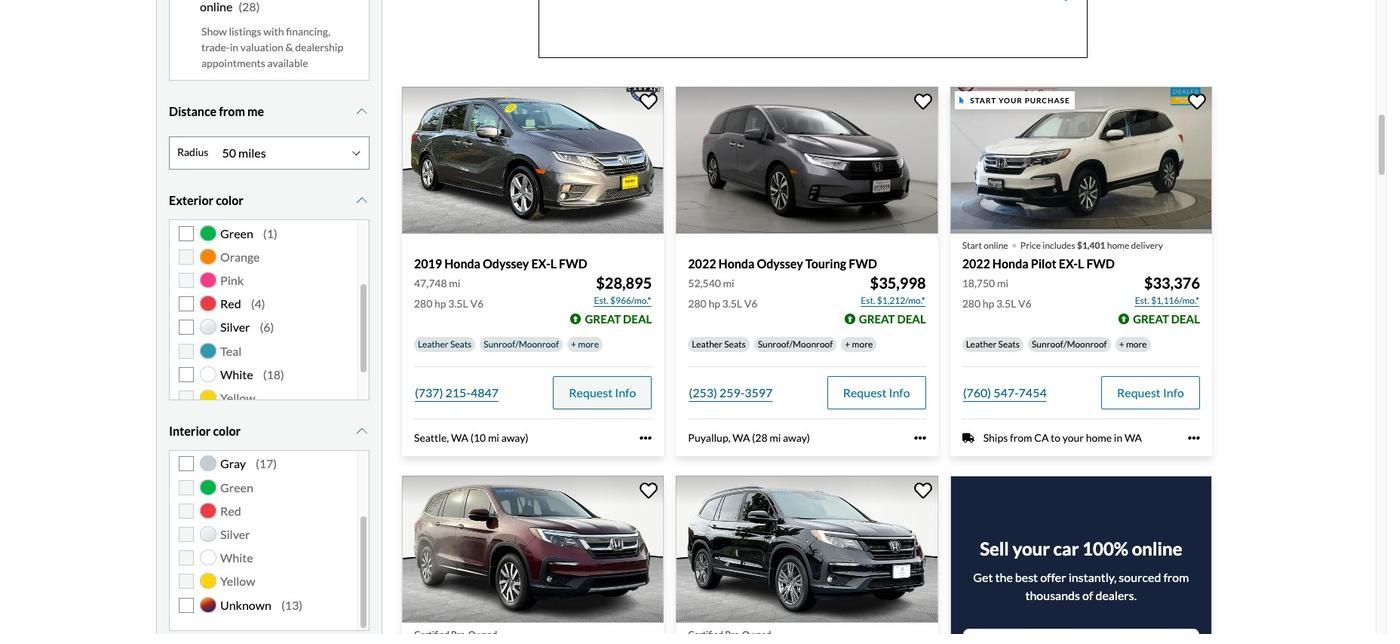 Task type: locate. For each thing, give the bounding box(es) containing it.
2 horizontal spatial seats
[[999, 339, 1020, 350]]

$28,895
[[596, 274, 652, 292]]

online left ·
[[984, 240, 1008, 251]]

from for ships
[[1010, 432, 1032, 444]]

$1,116/mo.*
[[1151, 295, 1200, 306]]

your
[[999, 96, 1023, 105], [1063, 432, 1084, 444], [1013, 538, 1050, 560]]

white up unknown
[[220, 551, 253, 565]]

2 leather from the left
[[692, 339, 723, 350]]

deal down $1,212/mo.*
[[897, 312, 926, 326]]

0 horizontal spatial wa
[[451, 432, 469, 444]]

yellow up interior color dropdown button
[[220, 391, 255, 405]]

sunroof/moonroof up 3597
[[758, 339, 833, 350]]

hp inside 18,750 mi 280 hp 3.5l v6
[[983, 297, 995, 310]]

interior
[[169, 424, 211, 438]]

2019
[[414, 256, 442, 271]]

0 vertical spatial red
[[220, 297, 241, 311]]

chevron down image
[[355, 194, 370, 206]]

3 leather seats from the left
[[966, 339, 1020, 350]]

0 vertical spatial silver
[[220, 320, 250, 334]]

chevron down image for distance from me
[[355, 105, 370, 117]]

1 280 from the left
[[414, 297, 433, 310]]

+ more down est. $966/mo.* button
[[571, 339, 599, 350]]

more for $33,376
[[1126, 339, 1147, 350]]

0 horizontal spatial 2022
[[688, 256, 716, 271]]

2022
[[688, 256, 716, 271], [962, 256, 990, 271]]

your left purchase
[[999, 96, 1023, 105]]

ellipsis h image
[[640, 432, 652, 444]]

3.5l inside 47,748 mi 280 hp 3.5l v6
[[448, 297, 468, 310]]

home
[[1107, 240, 1130, 251], [1086, 432, 1112, 444]]

ex- inside start online · price includes $1,401 home delivery 2022 honda pilot ex-l fwd
[[1059, 256, 1078, 271]]

from left me on the top left of the page
[[219, 104, 245, 118]]

orange
[[220, 250, 260, 264]]

2022 honda odyssey touring fwd
[[688, 256, 877, 271]]

your for purchase
[[999, 96, 1023, 105]]

2 more from the left
[[852, 339, 873, 350]]

more down est. $966/mo.* button
[[578, 339, 599, 350]]

2 ex- from the left
[[1059, 256, 1078, 271]]

1 horizontal spatial v6
[[744, 297, 758, 310]]

leather seats up (760) 547-7454
[[966, 339, 1020, 350]]

2 horizontal spatial + more
[[1119, 339, 1147, 350]]

of
[[1083, 589, 1093, 603]]

1 horizontal spatial great deal
[[859, 312, 926, 326]]

2 leather seats from the left
[[692, 339, 746, 350]]

l inside start online · price includes $1,401 home delivery 2022 honda pilot ex-l fwd
[[1078, 256, 1084, 271]]

hp for $28,895
[[435, 297, 446, 310]]

2 horizontal spatial request
[[1117, 386, 1161, 400]]

0 vertical spatial color
[[216, 193, 244, 207]]

1 red from the top
[[220, 297, 241, 311]]

0 horizontal spatial ex-
[[531, 256, 550, 271]]

0 horizontal spatial away)
[[501, 432, 529, 444]]

1 horizontal spatial info
[[889, 386, 910, 400]]

leather up (253)
[[692, 339, 723, 350]]

red down gray
[[220, 504, 241, 518]]

v6 down 2022 honda odyssey touring fwd
[[744, 297, 758, 310]]

(253) 259-3597
[[689, 386, 773, 400]]

deal down the $1,116/mo.* at the right of the page
[[1171, 312, 1200, 326]]

mi inside '52,540 mi 280 hp 3.5l v6'
[[723, 277, 735, 290]]

1 yellow from the top
[[220, 391, 255, 405]]

available
[[267, 56, 308, 69]]

1 vertical spatial from
[[1010, 432, 1032, 444]]

3 info from the left
[[1163, 386, 1184, 400]]

2 horizontal spatial est.
[[1135, 295, 1150, 306]]

0 horizontal spatial seats
[[450, 339, 472, 350]]

1 horizontal spatial leather seats
[[692, 339, 746, 350]]

3 + from the left
[[1119, 339, 1125, 350]]

3 great from the left
[[1133, 312, 1169, 326]]

deal for $28,895
[[623, 312, 652, 326]]

0 horizontal spatial leather
[[418, 339, 449, 350]]

est. left $1,212/mo.*
[[861, 295, 876, 306]]

280 down 47,748 on the top of the page
[[414, 297, 433, 310]]

from left ca
[[1010, 432, 1032, 444]]

0 horizontal spatial online
[[984, 240, 1008, 251]]

$33,376
[[1144, 274, 1200, 292]]

2 vertical spatial from
[[1164, 571, 1189, 585]]

home right to
[[1086, 432, 1112, 444]]

0 vertical spatial in
[[230, 40, 238, 53]]

info for $33,376
[[1163, 386, 1184, 400]]

3 + more from the left
[[1119, 339, 1147, 350]]

seats for $28,895
[[450, 339, 472, 350]]

dealership
[[295, 40, 343, 53]]

listings
[[229, 25, 261, 37]]

honda down 'price'
[[993, 256, 1029, 271]]

leather seats up the (253) 259-3597
[[692, 339, 746, 350]]

ellipsis h image for $33,376
[[1188, 432, 1200, 444]]

0 horizontal spatial request
[[569, 386, 613, 400]]

yellow up unknown
[[220, 574, 255, 589]]

1 horizontal spatial odyssey
[[757, 256, 803, 271]]

0 horizontal spatial v6
[[470, 297, 484, 310]]

green up orange
[[220, 226, 253, 240]]

v6 for $33,376
[[1018, 297, 1032, 310]]

3.5l for $28,895
[[448, 297, 468, 310]]

1 more from the left
[[578, 339, 599, 350]]

2 v6 from the left
[[744, 297, 758, 310]]

2 away) from the left
[[783, 432, 810, 444]]

great deal down est. $1,212/mo.* button in the top right of the page
[[859, 312, 926, 326]]

2022 up 52,540
[[688, 256, 716, 271]]

1 request from the left
[[569, 386, 613, 400]]

mi inside 47,748 mi 280 hp 3.5l v6
[[449, 277, 460, 290]]

sunroof/moonroof
[[484, 339, 559, 350], [758, 339, 833, 350], [1032, 339, 1107, 350]]

includes
[[1043, 240, 1076, 251]]

1 vertical spatial online
[[1132, 538, 1183, 560]]

odyssey for $35,998
[[757, 256, 803, 271]]

0 horizontal spatial great
[[585, 312, 621, 326]]

$35,998 est. $1,212/mo.*
[[861, 274, 926, 306]]

odyssey
[[483, 256, 529, 271], [757, 256, 803, 271]]

v6 for $28,895
[[470, 297, 484, 310]]

2 fwd from the left
[[849, 256, 877, 271]]

1 vertical spatial yellow
[[220, 574, 255, 589]]

2 horizontal spatial 280
[[962, 297, 981, 310]]

3.5l for $35,998
[[722, 297, 742, 310]]

2 sunroof/moonroof from the left
[[758, 339, 833, 350]]

3.5l down 2022 honda odyssey touring fwd
[[722, 297, 742, 310]]

1 request info button from the left
[[553, 377, 652, 410]]

1 vertical spatial color
[[213, 424, 241, 438]]

1 vertical spatial green
[[220, 480, 253, 495]]

honda up 47,748 mi 280 hp 3.5l v6
[[445, 256, 481, 271]]

sunroof/moonroof up 4847
[[484, 339, 559, 350]]

mi right 52,540
[[723, 277, 735, 290]]

1 horizontal spatial request
[[843, 386, 887, 400]]

3.5l inside '52,540 mi 280 hp 3.5l v6'
[[722, 297, 742, 310]]

2 horizontal spatial more
[[1126, 339, 1147, 350]]

18,750 mi 280 hp 3.5l v6
[[962, 277, 1032, 310]]

mi inside 18,750 mi 280 hp 3.5l v6
[[997, 277, 1009, 290]]

(737)
[[415, 386, 443, 400]]

great down est. $1,212/mo.* button in the top right of the page
[[859, 312, 895, 326]]

silver down gray
[[220, 527, 250, 542]]

0 horizontal spatial est.
[[594, 295, 609, 306]]

white down teal
[[220, 367, 253, 382]]

1 horizontal spatial ellipsis h image
[[1188, 432, 1200, 444]]

honda for $35,998
[[719, 256, 755, 271]]

2 ellipsis h image from the left
[[1188, 432, 1200, 444]]

info for $28,895
[[615, 386, 636, 400]]

2 + more from the left
[[845, 339, 873, 350]]

start up 18,750
[[962, 240, 982, 251]]

seats up 215-
[[450, 339, 472, 350]]

deal for $33,376
[[1171, 312, 1200, 326]]

leather seats for $35,998
[[692, 339, 746, 350]]

1 + more from the left
[[571, 339, 599, 350]]

3597
[[745, 386, 773, 400]]

280 inside 47,748 mi 280 hp 3.5l v6
[[414, 297, 433, 310]]

fwd inside start online · price includes $1,401 home delivery 2022 honda pilot ex-l fwd
[[1087, 256, 1115, 271]]

3 deal from the left
[[1171, 312, 1200, 326]]

great for $33,376
[[1133, 312, 1169, 326]]

start
[[970, 96, 997, 105], [962, 240, 982, 251]]

leather seats
[[418, 339, 472, 350], [692, 339, 746, 350], [966, 339, 1020, 350]]

est. down $28,895
[[594, 295, 609, 306]]

2 hp from the left
[[709, 297, 720, 310]]

away)
[[501, 432, 529, 444], [783, 432, 810, 444]]

1 horizontal spatial online
[[1132, 538, 1183, 560]]

hp inside 47,748 mi 280 hp 3.5l v6
[[435, 297, 446, 310]]

1 horizontal spatial seats
[[724, 339, 746, 350]]

1 request info from the left
[[569, 386, 636, 400]]

chevron down image inside interior color dropdown button
[[355, 425, 370, 437]]

deal
[[623, 312, 652, 326], [897, 312, 926, 326], [1171, 312, 1200, 326]]

547-
[[994, 386, 1019, 400]]

green down gray
[[220, 480, 253, 495]]

3 v6 from the left
[[1018, 297, 1032, 310]]

2 280 from the left
[[688, 297, 707, 310]]

3 request from the left
[[1117, 386, 1161, 400]]

1 vertical spatial start
[[962, 240, 982, 251]]

1 horizontal spatial great
[[859, 312, 895, 326]]

fwd
[[559, 256, 587, 271], [849, 256, 877, 271], [1087, 256, 1115, 271]]

2 yellow from the top
[[220, 574, 255, 589]]

2022 inside start online · price includes $1,401 home delivery 2022 honda pilot ex-l fwd
[[962, 256, 990, 271]]

2 horizontal spatial from
[[1164, 571, 1189, 585]]

1 + from the left
[[571, 339, 576, 350]]

odyssey left 'touring'
[[757, 256, 803, 271]]

1 sunroof/moonroof from the left
[[484, 339, 559, 350]]

leather seats for $33,376
[[966, 339, 1020, 350]]

leather up (760)
[[966, 339, 997, 350]]

280 inside '52,540 mi 280 hp 3.5l v6'
[[688, 297, 707, 310]]

2 silver from the top
[[220, 527, 250, 542]]

2 horizontal spatial leather
[[966, 339, 997, 350]]

deep scarlet pearl 2021 honda pilot ex fwd suv / crossover front-wheel drive 9-speed automatic image
[[402, 476, 664, 623]]

1 horizontal spatial sunroof/moonroof
[[758, 339, 833, 350]]

start for ·
[[962, 240, 982, 251]]

in up appointments
[[230, 40, 238, 53]]

start inside start online · price includes $1,401 home delivery 2022 honda pilot ex-l fwd
[[962, 240, 982, 251]]

from inside dropdown button
[[219, 104, 245, 118]]

2 horizontal spatial great
[[1133, 312, 1169, 326]]

2 horizontal spatial deal
[[1171, 312, 1200, 326]]

hp down 18,750
[[983, 297, 995, 310]]

1 v6 from the left
[[470, 297, 484, 310]]

color up gray
[[213, 424, 241, 438]]

3 request info from the left
[[1117, 386, 1184, 400]]

3 fwd from the left
[[1087, 256, 1115, 271]]

mi
[[449, 277, 460, 290], [723, 277, 735, 290], [997, 277, 1009, 290], [488, 432, 499, 444], [770, 432, 781, 444]]

(760) 547-7454
[[963, 386, 1047, 400]]

more down est. $1,212/mo.* button in the top right of the page
[[852, 339, 873, 350]]

away) right (28
[[783, 432, 810, 444]]

great deal
[[585, 312, 652, 326], [859, 312, 926, 326], [1133, 312, 1200, 326]]

1 leather seats from the left
[[418, 339, 472, 350]]

financing,
[[286, 25, 330, 37]]

1 away) from the left
[[501, 432, 529, 444]]

red
[[220, 297, 241, 311], [220, 504, 241, 518]]

0 vertical spatial from
[[219, 104, 245, 118]]

3 est. from the left
[[1135, 295, 1150, 306]]

0 horizontal spatial request info
[[569, 386, 636, 400]]

your up best
[[1013, 538, 1050, 560]]

v6 down the 2019 honda odyssey ex-l fwd
[[470, 297, 484, 310]]

chevron down image inside distance from me dropdown button
[[355, 105, 370, 117]]

+ for $33,376
[[1119, 339, 1125, 350]]

2 horizontal spatial fwd
[[1087, 256, 1115, 271]]

away) for $35,998
[[783, 432, 810, 444]]

0 horizontal spatial ellipsis h image
[[914, 432, 926, 444]]

2 odyssey from the left
[[757, 256, 803, 271]]

3 honda from the left
[[993, 256, 1029, 271]]

hp down 47,748 on the top of the page
[[435, 297, 446, 310]]

exterior color button
[[169, 182, 370, 219]]

1 horizontal spatial deal
[[897, 312, 926, 326]]

0 vertical spatial white
[[220, 367, 253, 382]]

280 down 18,750
[[962, 297, 981, 310]]

0 horizontal spatial leather seats
[[418, 339, 472, 350]]

+ more for $33,376
[[1119, 339, 1147, 350]]

1 horizontal spatial request info button
[[827, 377, 926, 410]]

v6 inside 18,750 mi 280 hp 3.5l v6
[[1018, 297, 1032, 310]]

est. for $35,998
[[861, 295, 876, 306]]

modern steel metallic 2019 honda odyssey ex-l fwd minivan front-wheel drive 9-speed automatic image
[[402, 86, 664, 234]]

your right to
[[1063, 432, 1084, 444]]

home inside start online · price includes $1,401 home delivery 2022 honda pilot ex-l fwd
[[1107, 240, 1130, 251]]

0 horizontal spatial more
[[578, 339, 599, 350]]

1 seats from the left
[[450, 339, 472, 350]]

pilot
[[1031, 256, 1057, 271]]

2 honda from the left
[[719, 256, 755, 271]]

1 great from the left
[[585, 312, 621, 326]]

1 horizontal spatial est.
[[861, 295, 876, 306]]

1 horizontal spatial more
[[852, 339, 873, 350]]

color inside 'dropdown button'
[[216, 193, 244, 207]]

v6 down 'pilot'
[[1018, 297, 1032, 310]]

0 horizontal spatial deal
[[623, 312, 652, 326]]

hp for $35,998
[[709, 297, 720, 310]]

silver up teal
[[220, 320, 250, 334]]

+ more down est. $1,116/mo.* button
[[1119, 339, 1147, 350]]

truck image
[[962, 432, 974, 444]]

1 horizontal spatial away)
[[783, 432, 810, 444]]

2 great from the left
[[859, 312, 895, 326]]

est. left the $1,116/mo.* at the right of the page
[[1135, 295, 1150, 306]]

color for interior color
[[213, 424, 241, 438]]

mi right (28
[[770, 432, 781, 444]]

1 odyssey from the left
[[483, 256, 529, 271]]

2 wa from the left
[[733, 432, 750, 444]]

color inside dropdown button
[[213, 424, 241, 438]]

0 vertical spatial start
[[970, 96, 997, 105]]

280 down 52,540
[[688, 297, 707, 310]]

request info for $33,376
[[1117, 386, 1184, 400]]

1 horizontal spatial fwd
[[849, 256, 877, 271]]

2 chevron down image from the top
[[355, 425, 370, 437]]

v6 inside '52,540 mi 280 hp 3.5l v6'
[[744, 297, 758, 310]]

1 horizontal spatial +
[[845, 339, 850, 350]]

7454
[[1019, 386, 1047, 400]]

in right to
[[1114, 432, 1123, 444]]

2 est. from the left
[[861, 295, 876, 306]]

2 request from the left
[[843, 386, 887, 400]]

0 horizontal spatial great deal
[[585, 312, 652, 326]]

2 + from the left
[[845, 339, 850, 350]]

request info button
[[553, 377, 652, 410], [827, 377, 926, 410], [1101, 377, 1200, 410]]

1 horizontal spatial 3.5l
[[722, 297, 742, 310]]

ellipsis h image
[[914, 432, 926, 444], [1188, 432, 1200, 444]]

1 vertical spatial white
[[220, 551, 253, 565]]

3 seats from the left
[[999, 339, 1020, 350]]

1 horizontal spatial leather
[[692, 339, 723, 350]]

(253) 259-3597 button
[[688, 377, 774, 410]]

honda up '52,540 mi 280 hp 3.5l v6'
[[719, 256, 755, 271]]

+ more down est. $1,212/mo.* button in the top right of the page
[[845, 339, 873, 350]]

0 horizontal spatial odyssey
[[483, 256, 529, 271]]

1 horizontal spatial ex-
[[1059, 256, 1078, 271]]

0 vertical spatial yellow
[[220, 391, 255, 405]]

white
[[220, 367, 253, 382], [220, 551, 253, 565]]

3 hp from the left
[[983, 297, 995, 310]]

1 vertical spatial chevron down image
[[355, 425, 370, 437]]

1 vertical spatial silver
[[220, 527, 250, 542]]

2 horizontal spatial info
[[1163, 386, 1184, 400]]

honda
[[445, 256, 481, 271], [719, 256, 755, 271], [993, 256, 1029, 271]]

0 horizontal spatial 280
[[414, 297, 433, 310]]

0 vertical spatial your
[[999, 96, 1023, 105]]

seats up 259-
[[724, 339, 746, 350]]

color right exterior at the left top of the page
[[216, 193, 244, 207]]

0 vertical spatial online
[[984, 240, 1008, 251]]

est. for $33,376
[[1135, 295, 1150, 306]]

3 leather from the left
[[966, 339, 997, 350]]

2022 up 18,750
[[962, 256, 990, 271]]

est. inside the $28,895 est. $966/mo.*
[[594, 295, 609, 306]]

hp down 52,540
[[709, 297, 720, 310]]

1 deal from the left
[[623, 312, 652, 326]]

2 vertical spatial your
[[1013, 538, 1050, 560]]

distance from me
[[169, 104, 264, 118]]

deal down $966/mo.*
[[623, 312, 652, 326]]

silver
[[220, 320, 250, 334], [220, 527, 250, 542]]

hp
[[435, 297, 446, 310], [709, 297, 720, 310], [983, 297, 995, 310]]

+
[[571, 339, 576, 350], [845, 339, 850, 350], [1119, 339, 1125, 350]]

2 horizontal spatial request info
[[1117, 386, 1184, 400]]

2 deal from the left
[[897, 312, 926, 326]]

great down est. $966/mo.* button
[[585, 312, 621, 326]]

odyssey up 47,748 mi 280 hp 3.5l v6
[[483, 256, 529, 271]]

from right sourced
[[1164, 571, 1189, 585]]

1 3.5l from the left
[[448, 297, 468, 310]]

est. inside the $33,376 est. $1,116/mo.*
[[1135, 295, 1150, 306]]

3.5l down ·
[[997, 297, 1016, 310]]

start right the mouse pointer "image"
[[970, 96, 997, 105]]

leather up (737) on the bottom
[[418, 339, 449, 350]]

1 hp from the left
[[435, 297, 446, 310]]

2 horizontal spatial sunroof/moonroof
[[1032, 339, 1107, 350]]

sunroof/moonroof for $28,895
[[484, 339, 559, 350]]

0 horizontal spatial +
[[571, 339, 576, 350]]

1 est. from the left
[[594, 295, 609, 306]]

280 for $33,376
[[962, 297, 981, 310]]

1 info from the left
[[615, 386, 636, 400]]

great deal down est. $1,116/mo.* button
[[1133, 312, 1200, 326]]

1 wa from the left
[[451, 432, 469, 444]]

2 horizontal spatial great deal
[[1133, 312, 1200, 326]]

est. inside $35,998 est. $1,212/mo.*
[[861, 295, 876, 306]]

sunroof/moonroof up 7454 on the bottom right of page
[[1032, 339, 1107, 350]]

yellow
[[220, 391, 255, 405], [220, 574, 255, 589]]

+ for $35,998
[[845, 339, 850, 350]]

1 leather from the left
[[418, 339, 449, 350]]

47,748 mi 280 hp 3.5l v6
[[414, 277, 484, 310]]

3.5l down the 2019 honda odyssey ex-l fwd
[[448, 297, 468, 310]]

away) right (10
[[501, 432, 529, 444]]

0 horizontal spatial fwd
[[559, 256, 587, 271]]

2 request info from the left
[[843, 386, 910, 400]]

0 horizontal spatial sunroof/moonroof
[[484, 339, 559, 350]]

1 ellipsis h image from the left
[[914, 432, 926, 444]]

1 horizontal spatial wa
[[733, 432, 750, 444]]

1 vertical spatial red
[[220, 504, 241, 518]]

2 2022 from the left
[[962, 256, 990, 271]]

0 horizontal spatial request info button
[[553, 377, 652, 410]]

seats up '547-'
[[999, 339, 1020, 350]]

chevron down image for interior color
[[355, 425, 370, 437]]

2 l from the left
[[1078, 256, 1084, 271]]

2 3.5l from the left
[[722, 297, 742, 310]]

0 vertical spatial home
[[1107, 240, 1130, 251]]

1 chevron down image from the top
[[355, 105, 370, 117]]

home right $1,401
[[1107, 240, 1130, 251]]

0 horizontal spatial l
[[550, 256, 557, 271]]

from
[[219, 104, 245, 118], [1010, 432, 1032, 444], [1164, 571, 1189, 585]]

advertisement region
[[539, 0, 1088, 58]]

2 seats from the left
[[724, 339, 746, 350]]

3 sunroof/moonroof from the left
[[1032, 339, 1107, 350]]

the
[[995, 571, 1013, 585]]

leather
[[418, 339, 449, 350], [692, 339, 723, 350], [966, 339, 997, 350]]

leather seats up (737) 215-4847
[[418, 339, 472, 350]]

3 3.5l from the left
[[997, 297, 1016, 310]]

1 horizontal spatial hp
[[709, 297, 720, 310]]

1 honda from the left
[[445, 256, 481, 271]]

dealers.
[[1096, 589, 1137, 603]]

online inside start online · price includes $1,401 home delivery 2022 honda pilot ex-l fwd
[[984, 240, 1008, 251]]

great deal for $28,895
[[585, 312, 652, 326]]

1 horizontal spatial + more
[[845, 339, 873, 350]]

2 horizontal spatial request info button
[[1101, 377, 1200, 410]]

sunroof/moonroof for $35,998
[[758, 339, 833, 350]]

wa
[[451, 432, 469, 444], [733, 432, 750, 444], [1125, 432, 1142, 444]]

2 great deal from the left
[[859, 312, 926, 326]]

great deal down est. $966/mo.* button
[[585, 312, 652, 326]]

1 great deal from the left
[[585, 312, 652, 326]]

est.
[[594, 295, 609, 306], [861, 295, 876, 306], [1135, 295, 1150, 306]]

ex-
[[531, 256, 550, 271], [1059, 256, 1078, 271]]

3 request info button from the left
[[1101, 377, 1200, 410]]

3 great deal from the left
[[1133, 312, 1200, 326]]

chevron down image
[[355, 105, 370, 117], [355, 425, 370, 437]]

0 horizontal spatial 3.5l
[[448, 297, 468, 310]]

2 info from the left
[[889, 386, 910, 400]]

sunroof/moonroof for $33,376
[[1032, 339, 1107, 350]]

2 horizontal spatial hp
[[983, 297, 995, 310]]

47,748
[[414, 277, 447, 290]]

great down est. $1,116/mo.* button
[[1133, 312, 1169, 326]]

more down est. $1,116/mo.* button
[[1126, 339, 1147, 350]]

mi right 47,748 on the top of the page
[[449, 277, 460, 290]]

0 vertical spatial chevron down image
[[355, 105, 370, 117]]

v6 inside 47,748 mi 280 hp 3.5l v6
[[470, 297, 484, 310]]

1 vertical spatial in
[[1114, 432, 1123, 444]]

2 horizontal spatial honda
[[993, 256, 1029, 271]]

2 horizontal spatial wa
[[1125, 432, 1142, 444]]

great deal for $35,998
[[859, 312, 926, 326]]

1 2022 from the left
[[688, 256, 716, 271]]

away) for $28,895
[[501, 432, 529, 444]]

+ more
[[571, 339, 599, 350], [845, 339, 873, 350], [1119, 339, 1147, 350]]

3.5l inside 18,750 mi 280 hp 3.5l v6
[[997, 297, 1016, 310]]

1 horizontal spatial honda
[[719, 256, 755, 271]]

52,540
[[688, 277, 721, 290]]

hp inside '52,540 mi 280 hp 3.5l v6'
[[709, 297, 720, 310]]

start for purchase
[[970, 96, 997, 105]]

0 horizontal spatial honda
[[445, 256, 481, 271]]

0 horizontal spatial info
[[615, 386, 636, 400]]

red down pink
[[220, 297, 241, 311]]

2 request info button from the left
[[827, 377, 926, 410]]

request info button for $33,376
[[1101, 377, 1200, 410]]

green
[[220, 226, 253, 240], [220, 480, 253, 495]]

280 inside 18,750 mi 280 hp 3.5l v6
[[962, 297, 981, 310]]

wa for $35,998
[[733, 432, 750, 444]]

+ for $28,895
[[571, 339, 576, 350]]

to
[[1051, 432, 1061, 444]]

3 280 from the left
[[962, 297, 981, 310]]

mi right 18,750
[[997, 277, 1009, 290]]

1 horizontal spatial request info
[[843, 386, 910, 400]]

3 more from the left
[[1126, 339, 1147, 350]]

more for $35,998
[[852, 339, 873, 350]]

2 red from the top
[[220, 504, 241, 518]]

1 horizontal spatial 2022
[[962, 256, 990, 271]]

online up sourced
[[1132, 538, 1183, 560]]

(6)
[[260, 320, 274, 334]]

car
[[1054, 538, 1079, 560]]



Task type: describe. For each thing, give the bounding box(es) containing it.
thousands
[[1026, 589, 1080, 603]]

your for car
[[1013, 538, 1050, 560]]

$1,212/mo.*
[[877, 295, 925, 306]]

1 vertical spatial home
[[1086, 432, 1112, 444]]

mi for $33,376
[[997, 277, 1009, 290]]

1 horizontal spatial in
[[1114, 432, 1123, 444]]

$33,376 est. $1,116/mo.*
[[1135, 274, 1200, 306]]

2 green from the top
[[220, 480, 253, 495]]

me
[[247, 104, 264, 118]]

1 white from the top
[[220, 367, 253, 382]]

teal
[[220, 344, 242, 358]]

delivery
[[1131, 240, 1163, 251]]

sourced
[[1119, 571, 1161, 585]]

leather for $28,895
[[418, 339, 449, 350]]

ships
[[984, 432, 1008, 444]]

leather seats for $28,895
[[418, 339, 472, 350]]

seats for $35,998
[[724, 339, 746, 350]]

2 white from the top
[[220, 551, 253, 565]]

request info button for $35,998
[[827, 377, 926, 410]]

instantly,
[[1069, 571, 1117, 585]]

odyssey for $28,895
[[483, 256, 529, 271]]

request info for $35,998
[[843, 386, 910, 400]]

mi for $28,895
[[449, 277, 460, 290]]

(18)
[[263, 367, 284, 382]]

start online · price includes $1,401 home delivery 2022 honda pilot ex-l fwd
[[962, 230, 1163, 271]]

trade-
[[201, 40, 230, 53]]

seattle, wa (10 mi away)
[[414, 432, 529, 444]]

(760)
[[963, 386, 991, 400]]

52,540 mi 280 hp 3.5l v6
[[688, 277, 758, 310]]

(17)
[[256, 457, 277, 471]]

259-
[[720, 386, 745, 400]]

1 green from the top
[[220, 226, 253, 240]]

gray
[[220, 457, 246, 471]]

$28,895 est. $966/mo.*
[[594, 274, 652, 306]]

·
[[1011, 230, 1018, 257]]

sell your car 100% online
[[980, 538, 1183, 560]]

request info button for $28,895
[[553, 377, 652, 410]]

leather for $33,376
[[966, 339, 997, 350]]

3.5l for $33,376
[[997, 297, 1016, 310]]

from inside get the best offer instantly, sourced from thousands of dealers.
[[1164, 571, 1189, 585]]

color for exterior color
[[216, 193, 244, 207]]

interior color
[[169, 424, 241, 438]]

unknown
[[220, 598, 272, 612]]

(10
[[471, 432, 486, 444]]

from for distance
[[219, 104, 245, 118]]

valuation
[[240, 40, 284, 53]]

puyallup, wa (28 mi away)
[[688, 432, 810, 444]]

crystal black pearl 2022 honda pilot sport fwd suv / crossover front-wheel drive 9-speed automatic image
[[676, 476, 938, 623]]

215-
[[445, 386, 471, 400]]

1 fwd from the left
[[559, 256, 587, 271]]

touring
[[806, 256, 847, 271]]

+ more for $35,998
[[845, 339, 873, 350]]

great deal for $33,376
[[1133, 312, 1200, 326]]

request info for $28,895
[[569, 386, 636, 400]]

honda for $28,895
[[445, 256, 481, 271]]

deal for $35,998
[[897, 312, 926, 326]]

est. $1,212/mo.* button
[[860, 294, 926, 309]]

&
[[286, 40, 293, 53]]

(28
[[752, 432, 768, 444]]

4847
[[471, 386, 499, 400]]

est. for $28,895
[[594, 295, 609, 306]]

ships from ca to your home in wa
[[984, 432, 1142, 444]]

request for $28,895
[[569, 386, 613, 400]]

280 for $28,895
[[414, 297, 433, 310]]

(13)
[[281, 598, 303, 612]]

1 vertical spatial your
[[1063, 432, 1084, 444]]

ellipsis h image for $35,998
[[914, 432, 926, 444]]

info for $35,998
[[889, 386, 910, 400]]

mouse pointer image
[[960, 97, 964, 104]]

great for $28,895
[[585, 312, 621, 326]]

est. $1,116/mo.* button
[[1134, 294, 1200, 309]]

$966/mo.*
[[610, 295, 651, 306]]

honda inside start online · price includes $1,401 home delivery 2022 honda pilot ex-l fwd
[[993, 256, 1029, 271]]

2019 honda odyssey ex-l fwd
[[414, 256, 587, 271]]

(737) 215-4847
[[415, 386, 499, 400]]

v6 for $35,998
[[744, 297, 758, 310]]

exterior
[[169, 193, 214, 207]]

great for $35,998
[[859, 312, 895, 326]]

start your purchase
[[970, 96, 1070, 105]]

request for $35,998
[[843, 386, 887, 400]]

more for $28,895
[[578, 339, 599, 350]]

(1)
[[263, 226, 277, 240]]

sell
[[980, 538, 1009, 560]]

$1,401
[[1077, 240, 1106, 251]]

with
[[263, 25, 284, 37]]

pink
[[220, 273, 244, 287]]

distance
[[169, 104, 217, 118]]

(737) 215-4847 button
[[414, 377, 499, 410]]

price
[[1021, 240, 1041, 251]]

wa for $28,895
[[451, 432, 469, 444]]

seattle,
[[414, 432, 449, 444]]

1 l from the left
[[550, 256, 557, 271]]

request for $33,376
[[1117, 386, 1161, 400]]

$35,998
[[870, 274, 926, 292]]

best
[[1015, 571, 1038, 585]]

(253)
[[689, 386, 717, 400]]

18,750
[[962, 277, 995, 290]]

get the best offer instantly, sourced from thousands of dealers.
[[973, 571, 1189, 603]]

appointments
[[201, 56, 265, 69]]

gray 2022 honda odyssey touring fwd minivan front-wheel drive automatic image
[[676, 86, 938, 234]]

offer
[[1040, 571, 1067, 585]]

hp for $33,376
[[983, 297, 995, 310]]

radius
[[177, 146, 209, 159]]

280 for $35,998
[[688, 297, 707, 310]]

leather for $35,998
[[692, 339, 723, 350]]

+ more for $28,895
[[571, 339, 599, 350]]

est. $966/mo.* button
[[593, 294, 652, 309]]

platinum white pearl 2022 honda pilot ex-l fwd suv / crossover front-wheel drive automatic image
[[950, 86, 1212, 234]]

ca
[[1035, 432, 1049, 444]]

in inside show listings with financing, trade-in valuation & dealership appointments available
[[230, 40, 238, 53]]

(760) 547-7454 button
[[962, 377, 1048, 410]]

seats for $33,376
[[999, 339, 1020, 350]]

purchase
[[1025, 96, 1070, 105]]

1 silver from the top
[[220, 320, 250, 334]]

distance from me button
[[169, 93, 370, 130]]

show listings with financing, trade-in valuation & dealership appointments available
[[201, 25, 343, 69]]

puyallup,
[[688, 432, 731, 444]]

mi for $35,998
[[723, 277, 735, 290]]

1 ex- from the left
[[531, 256, 550, 271]]

3 wa from the left
[[1125, 432, 1142, 444]]

get
[[973, 571, 993, 585]]

interior color button
[[169, 412, 370, 450]]

exterior color
[[169, 193, 244, 207]]

show
[[201, 25, 227, 37]]

mi right (10
[[488, 432, 499, 444]]



Task type: vqa. For each thing, say whether or not it's contained in the screenshot.
100%
yes



